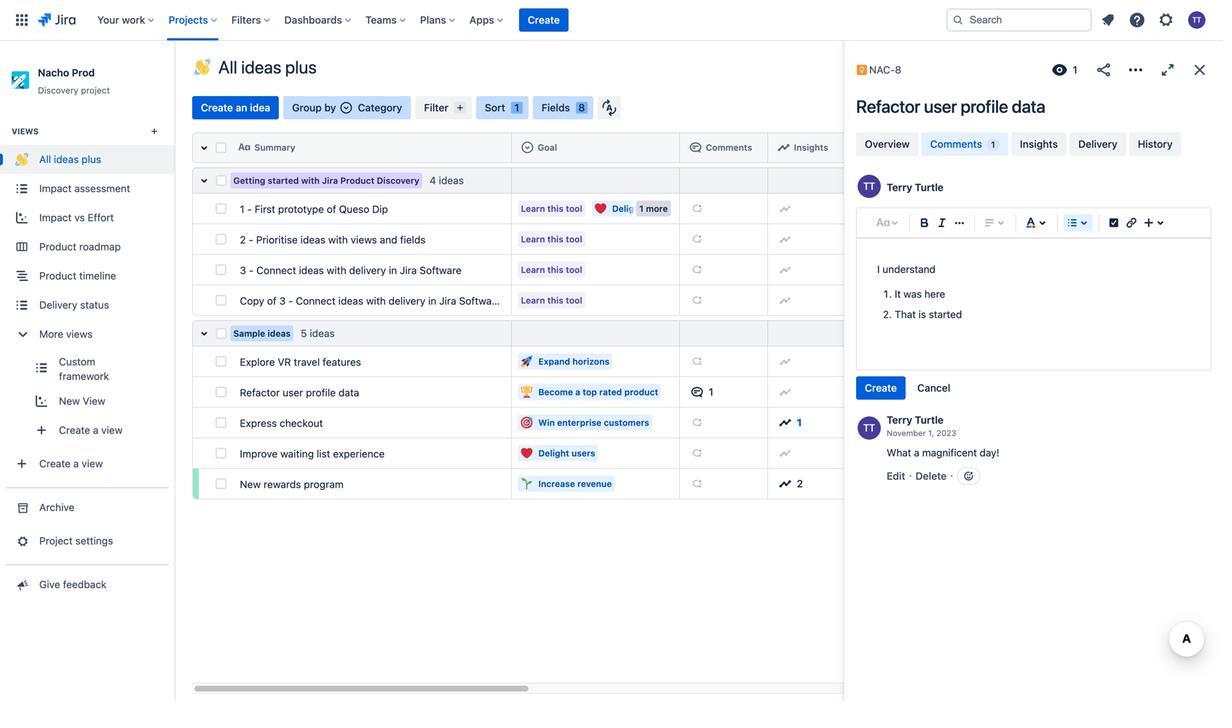 Task type: describe. For each thing, give the bounding box(es) containing it.
all ideas plus link
[[0, 145, 175, 174]]

group containing all ideas plus
[[0, 108, 175, 488]]

rated
[[600, 387, 623, 397]]

1 vertical spatial connect
[[296, 295, 336, 307]]

edit ・ delete ・
[[887, 470, 958, 482]]

dip
[[372, 203, 388, 215]]

an
[[236, 102, 247, 114]]

2023
[[937, 429, 957, 438]]

1 vertical spatial user
[[283, 387, 303, 399]]

appswitcher icon image
[[13, 11, 31, 29]]

group by
[[292, 102, 336, 114]]

a up archive button in the bottom left of the page
[[73, 458, 79, 470]]

goal image
[[522, 142, 534, 153]]

insights image
[[780, 478, 792, 490]]

1 vertical spatial refactor user profile data
[[240, 387, 360, 399]]

expand
[[539, 357, 571, 367]]

tool for 2 - prioritise ideas with views and fields
[[566, 234, 583, 244]]

feedback
[[63, 579, 107, 591]]

projects button
[[164, 8, 223, 32]]

:heart: image
[[521, 448, 533, 459]]

nac-8
[[870, 64, 902, 76]]

timeline
[[79, 270, 116, 282]]

filters
[[232, 14, 261, 26]]

comments inside "comments" button
[[706, 142, 753, 153]]

1 vertical spatial 3
[[280, 295, 286, 307]]

Search field
[[947, 8, 1093, 32]]

ideas inside the all ideas plus link
[[54, 153, 79, 165]]

started inside main content area, start typing to enter text. text box
[[930, 309, 963, 321]]

1 ・ from the left
[[906, 470, 916, 482]]

nacho
[[38, 67, 69, 79]]

copy
[[240, 295, 265, 307]]

1 vertical spatial create a view button
[[0, 450, 175, 479]]

roadmap
[[79, 241, 121, 253]]

tool for 3 - connect ideas with delivery in jira software
[[566, 265, 583, 275]]

project settings button
[[0, 527, 175, 556]]

prod
[[72, 67, 95, 79]]

is
[[919, 309, 927, 321]]

:seedling: image
[[521, 478, 533, 490]]

0 horizontal spatial insights
[[794, 142, 829, 153]]

here
[[925, 288, 946, 300]]

0 vertical spatial connect
[[257, 264, 296, 276]]

insights inside tab list
[[1021, 138, 1059, 150]]

create an idea
[[201, 102, 270, 114]]

november
[[887, 429, 927, 438]]

help image
[[1129, 11, 1147, 29]]

effort
[[88, 212, 114, 224]]

apps
[[470, 14, 495, 26]]

travel
[[294, 356, 320, 368]]

enterprise
[[558, 418, 602, 428]]

1 vertical spatial delight users
[[539, 448, 596, 459]]

0 vertical spatial views
[[351, 234, 377, 246]]

checkout
[[280, 417, 323, 429]]

what a magnificent day!
[[887, 447, 1000, 459]]

create up archive
[[39, 458, 71, 470]]

group
[[292, 102, 322, 114]]

vs
[[74, 212, 85, 224]]

3 - connect ideas with delivery in jira software
[[240, 264, 462, 276]]

1 horizontal spatial insights button
[[1012, 133, 1067, 156]]

jira product discovery navigation element
[[0, 41, 175, 702]]

express
[[240, 417, 277, 429]]

your work button
[[93, 8, 160, 32]]

dashboards button
[[280, 8, 357, 32]]

delete
[[916, 470, 947, 482]]

category
[[358, 102, 402, 114]]

create left an
[[201, 102, 233, 114]]

explore vr travel features
[[240, 356, 361, 368]]

new view link
[[20, 387, 175, 416]]

- right copy at the top
[[289, 295, 293, 307]]

turtle for terry turtle
[[916, 181, 944, 193]]

0 horizontal spatial data
[[339, 387, 360, 399]]

give feedback
[[39, 579, 107, 591]]

terry for terry turtle november 1, 2023
[[887, 414, 913, 426]]

:rocket: image
[[521, 356, 533, 368]]

this for copy of 3 - connect ideas with delivery in jira software
[[548, 295, 564, 306]]

more views link
[[0, 320, 175, 349]]

delivery status link
[[0, 291, 175, 320]]

archive
[[39, 502, 75, 514]]

learn this tool for copy of 3 - connect ideas with delivery in jira software
[[521, 295, 583, 306]]

list
[[317, 448, 331, 460]]

prioritise
[[256, 234, 298, 246]]

single select dropdown image
[[341, 102, 352, 114]]

link image
[[1123, 214, 1141, 232]]

view
[[83, 395, 105, 407]]

fields
[[400, 234, 426, 246]]

0 horizontal spatial users
[[572, 448, 596, 459]]

give
[[39, 579, 60, 591]]

custom framework link
[[20, 349, 175, 387]]

history button
[[1130, 133, 1182, 156]]

status
[[80, 299, 109, 311]]

1 horizontal spatial plus
[[285, 57, 317, 77]]

history
[[1139, 138, 1174, 150]]

comments inside tab list
[[931, 138, 983, 150]]

settings
[[75, 535, 113, 547]]

cancel
[[918, 382, 951, 394]]

plans
[[420, 14, 446, 26]]

by
[[325, 102, 336, 114]]

0 vertical spatial 3
[[240, 264, 246, 276]]

lists image
[[1064, 214, 1082, 232]]

prototype
[[278, 203, 324, 215]]

create up "november"
[[866, 382, 898, 394]]

new rewards program
[[240, 479, 344, 491]]

project settings image
[[14, 534, 30, 549]]

2 button
[[774, 472, 841, 496]]

5
[[301, 327, 307, 340]]

group containing create
[[857, 377, 960, 400]]

1 horizontal spatial all
[[219, 57, 237, 77]]

Main content area, start typing to enter text. text field
[[878, 261, 1191, 350]]

learn this tool for 3 - connect ideas with delivery in jira software
[[521, 265, 583, 275]]

1 more
[[640, 204, 668, 214]]

0 horizontal spatial delight
[[539, 448, 570, 459]]

0 vertical spatial delight users
[[613, 204, 670, 214]]

features
[[323, 356, 361, 368]]

goal
[[538, 142, 557, 153]]

views
[[12, 127, 39, 136]]

- for 2
[[249, 234, 254, 246]]

what
[[887, 447, 912, 459]]

cancel button
[[909, 377, 960, 400]]

learn for copy of 3 - connect ideas with delivery in jira software
[[521, 295, 545, 306]]

insights image
[[778, 142, 790, 153]]

0 vertical spatial data
[[1013, 96, 1046, 117]]

more
[[646, 204, 668, 214]]

1,
[[929, 429, 935, 438]]

revenue
[[578, 479, 612, 489]]

autosave is enabled image
[[603, 99, 617, 117]]

impact vs effort link
[[0, 203, 175, 233]]

a down new view link
[[93, 424, 99, 437]]

collapse all image
[[196, 139, 213, 157]]

project settings
[[39, 535, 113, 547]]

create a view for the create a view popup button within jira product discovery navigation element
[[59, 424, 123, 437]]

primary element
[[9, 0, 935, 40]]

teams
[[366, 14, 397, 26]]

terry turtle
[[887, 181, 944, 193]]

more image
[[1128, 61, 1145, 79]]

view for bottommost the create a view popup button
[[82, 458, 103, 470]]

it was here
[[895, 288, 946, 300]]

sort
[[485, 102, 506, 114]]

impact vs effort
[[39, 212, 114, 224]]

1 tool from the top
[[566, 204, 583, 214]]

comments image
[[692, 387, 703, 398]]

i understand
[[878, 263, 936, 275]]

more
[[39, 328, 63, 340]]



Task type: locate. For each thing, give the bounding box(es) containing it.
plus inside "group"
[[82, 153, 101, 165]]

new down the improve
[[240, 479, 261, 491]]

new inside "group"
[[59, 395, 80, 407]]

:wave: image
[[15, 153, 28, 166], [15, 153, 28, 166]]

refactor user profile data
[[857, 96, 1046, 117], [240, 387, 360, 399]]

comments up terry turtle
[[931, 138, 983, 150]]

1 vertical spatial plus
[[82, 153, 101, 165]]

product timeline
[[39, 270, 116, 282]]

1 turtle from the top
[[916, 181, 944, 193]]

insights image
[[780, 417, 792, 429]]

product
[[341, 176, 375, 186], [341, 176, 375, 186], [39, 241, 77, 253], [39, 270, 77, 282]]

0 horizontal spatial 2
[[240, 234, 246, 246]]

new for new rewards program
[[240, 479, 261, 491]]

0 horizontal spatial in
[[389, 264, 397, 276]]

refactor down the 'nac-8'
[[857, 96, 921, 117]]

0 horizontal spatial delivery
[[349, 264, 386, 276]]

0 horizontal spatial all ideas plus
[[39, 153, 101, 165]]

a right the what
[[915, 447, 920, 459]]

1 horizontal spatial insights
[[1021, 138, 1059, 150]]

1 vertical spatial 8
[[579, 102, 585, 114]]

1 vertical spatial delivery
[[389, 295, 426, 307]]

more views
[[39, 328, 93, 340]]

2 this from the top
[[548, 234, 564, 244]]

win enterprise customers
[[539, 418, 650, 428]]

comments
[[931, 138, 983, 150], [706, 142, 753, 153]]

1 vertical spatial 2
[[797, 478, 804, 490]]

0 vertical spatial 2
[[240, 234, 246, 246]]

top
[[583, 387, 597, 397]]

product roadmap
[[39, 241, 121, 253]]

first
[[255, 203, 275, 215]]

jira
[[322, 176, 338, 186], [322, 176, 338, 186], [400, 264, 417, 276], [440, 295, 457, 307]]

delivery status
[[39, 299, 109, 311]]

2 right insights icon
[[797, 478, 804, 490]]

3 learn from the top
[[521, 265, 545, 275]]

2 turtle from the top
[[916, 414, 944, 426]]

1 horizontal spatial data
[[1013, 96, 1046, 117]]

- for 1
[[247, 203, 252, 215]]

1 vertical spatial software
[[459, 295, 501, 307]]

0 horizontal spatial ・
[[906, 470, 916, 482]]

increase
[[539, 479, 576, 489]]

data
[[1013, 96, 1046, 117], [339, 387, 360, 399]]

- for 3
[[249, 264, 254, 276]]

1 impact from the top
[[39, 183, 72, 195]]

1 learn from the top
[[521, 204, 545, 214]]

getting started with jira product discovery
[[234, 176, 420, 186], [234, 176, 420, 186]]

teams button
[[361, 8, 412, 32]]

add image
[[780, 203, 792, 215], [692, 234, 703, 245], [692, 234, 703, 245], [692, 264, 703, 276], [692, 295, 703, 306], [692, 295, 703, 306], [780, 295, 792, 306], [780, 387, 792, 398], [692, 417, 703, 429], [692, 417, 703, 429], [692, 448, 703, 459], [692, 478, 703, 490]]

impact for impact assessment
[[39, 183, 72, 195]]

create a view button down view
[[20, 416, 175, 445]]

apps button
[[465, 8, 509, 32]]

- left first
[[247, 203, 252, 215]]

discovery inside nacho prod discovery project
[[38, 85, 79, 95]]

plus up impact assessment link
[[82, 153, 101, 165]]

connect down prioritise
[[257, 264, 296, 276]]

view up archive button in the bottom left of the page
[[82, 458, 103, 470]]

1 vertical spatial users
[[572, 448, 596, 459]]

4 learn this tool from the top
[[521, 295, 583, 306]]

dashboards
[[285, 14, 342, 26]]

create button right apps dropdown button
[[519, 8, 569, 32]]

custom
[[59, 356, 95, 368]]

that
[[895, 309, 917, 321]]

turtle up 1,
[[916, 414, 944, 426]]

delivery for delivery
[[1079, 138, 1118, 150]]

delight users
[[613, 204, 670, 214], [539, 448, 596, 459]]

plus
[[285, 57, 317, 77], [82, 153, 101, 165]]

0 vertical spatial impact
[[39, 183, 72, 195]]

feedback image
[[14, 578, 30, 592]]

waiting
[[281, 448, 314, 460]]

more formatting image
[[951, 214, 969, 232]]

2 for 2 - prioritise ideas with views and fields
[[240, 234, 246, 246]]

horizons
[[573, 357, 610, 367]]

this for 3 - connect ideas with delivery in jira software
[[548, 265, 564, 275]]

comments image
[[690, 142, 702, 153]]

delivery
[[1079, 138, 1118, 150], [39, 299, 77, 311]]

terry up "november"
[[887, 414, 913, 426]]

:wave: image
[[195, 59, 211, 75], [195, 59, 211, 75]]

1 vertical spatial impact
[[39, 212, 72, 224]]

0 horizontal spatial new
[[59, 395, 80, 407]]

0 horizontal spatial delivery
[[39, 299, 77, 311]]

delivery down fields in the top left of the page
[[389, 295, 426, 307]]

delivery left history
[[1079, 138, 1118, 150]]

insights
[[1021, 138, 1059, 150], [794, 142, 829, 153]]

0 horizontal spatial all
[[39, 153, 51, 165]]

delete button
[[916, 470, 947, 482]]

1 vertical spatial turtle
[[916, 414, 944, 426]]

2 impact from the top
[[39, 212, 72, 224]]

create button inside primary element
[[519, 8, 569, 32]]

views up custom
[[66, 328, 93, 340]]

0 vertical spatial user
[[925, 96, 958, 117]]

that is started
[[895, 309, 963, 321]]

expand image
[[1160, 61, 1177, 79]]

1 learn this tool from the top
[[521, 204, 583, 214]]

1 horizontal spatial create button
[[857, 377, 906, 400]]

4 learn from the top
[[521, 295, 545, 306]]

getting
[[234, 176, 266, 186], [234, 176, 266, 186]]

idea
[[250, 102, 270, 114]]

banner containing your work
[[0, 0, 1224, 41]]

2 for 2
[[797, 478, 804, 490]]

impact for impact vs effort
[[39, 212, 72, 224]]

i
[[878, 263, 880, 275]]

2 ・ from the left
[[947, 470, 958, 482]]

win
[[539, 418, 555, 428]]

3 up copy at the top
[[240, 264, 246, 276]]

0 horizontal spatial 3
[[240, 264, 246, 276]]

0 horizontal spatial plus
[[82, 153, 101, 165]]

notifications image
[[1100, 11, 1118, 29]]

summary image
[[239, 142, 250, 153]]

0 horizontal spatial views
[[66, 328, 93, 340]]

1 inside popup button
[[1073, 64, 1078, 76]]

0 vertical spatial terry
[[887, 181, 913, 193]]

delivery for delivery status
[[39, 299, 77, 311]]

refactor up the express
[[240, 387, 280, 399]]

delivery up the copy of 3 - connect ideas with delivery in jira software
[[349, 264, 386, 276]]

0 horizontal spatial profile
[[306, 387, 336, 399]]

turtle for terry turtle november 1, 2023
[[916, 414, 944, 426]]

italic ⌘i image
[[934, 214, 951, 232]]

1 vertical spatial 1 button
[[774, 411, 841, 435]]

1 horizontal spatial profile
[[961, 96, 1009, 117]]

settings image
[[1158, 11, 1176, 29]]

software
[[420, 264, 462, 276], [459, 295, 501, 307]]

copy of 3 - connect ideas with delivery in jira software
[[240, 295, 501, 307]]

1 vertical spatial refactor
[[240, 387, 280, 399]]

terry for terry turtle
[[887, 181, 913, 193]]

1 vertical spatial new
[[240, 479, 261, 491]]

0 horizontal spatial 8
[[579, 102, 585, 114]]

create a view for bottommost the create a view popup button
[[39, 458, 103, 470]]

1 vertical spatial delight
[[539, 448, 570, 459]]

delight left more
[[613, 204, 643, 214]]

new left view
[[59, 395, 80, 407]]

0 vertical spatial 1 button
[[686, 381, 762, 404]]

tab list
[[855, 131, 1214, 157]]

0 horizontal spatial user
[[283, 387, 303, 399]]

nac-8 link
[[855, 61, 912, 79]]

delivery button
[[1070, 133, 1127, 156]]

add reaction image
[[963, 471, 975, 482]]

4 ideas
[[430, 174, 464, 187], [430, 174, 464, 187]]

1 vertical spatial view
[[82, 458, 103, 470]]

create right apps dropdown button
[[528, 14, 560, 26]]

action item image
[[1106, 214, 1123, 232]]

1 vertical spatial all ideas plus
[[39, 153, 101, 165]]

3
[[240, 264, 246, 276], [280, 295, 286, 307]]

create a view
[[59, 424, 123, 437], [39, 458, 103, 470]]

1 button
[[1050, 58, 1084, 82]]

view for the create a view popup button within jira product discovery navigation element
[[101, 424, 123, 437]]

1 vertical spatial delivery
[[39, 299, 77, 311]]

terry down overview button
[[887, 181, 913, 193]]

1 horizontal spatial 8
[[896, 64, 902, 76]]

1 horizontal spatial of
[[327, 203, 336, 215]]

0 vertical spatial users
[[646, 204, 670, 214]]

views left and
[[351, 234, 377, 246]]

add image
[[692, 203, 703, 215], [692, 203, 703, 215], [780, 234, 792, 245], [692, 264, 703, 276], [780, 264, 792, 276], [692, 356, 703, 368], [692, 356, 703, 368], [780, 356, 792, 368], [692, 448, 703, 459], [780, 448, 792, 459], [692, 478, 703, 490]]

1 horizontal spatial user
[[925, 96, 958, 117]]

0 horizontal spatial 1 button
[[686, 381, 762, 404]]

1 button
[[686, 381, 762, 404], [774, 411, 841, 435]]

this for 2 - prioritise ideas with views and fields
[[548, 234, 564, 244]]

close image
[[1192, 61, 1209, 79]]

1 vertical spatial profile
[[306, 387, 336, 399]]

of right copy at the top
[[267, 295, 277, 307]]

0 horizontal spatial comments
[[706, 142, 753, 153]]

tool
[[566, 204, 583, 214], [566, 234, 583, 244], [566, 265, 583, 275], [566, 295, 583, 306]]

of
[[327, 203, 336, 215], [267, 295, 277, 307]]

1 horizontal spatial delivery
[[1079, 138, 1118, 150]]

edit
[[887, 470, 906, 482]]

1 horizontal spatial refactor
[[857, 96, 921, 117]]

1 horizontal spatial delight
[[613, 204, 643, 214]]

all up impact assessment
[[39, 153, 51, 165]]

1 horizontal spatial delivery
[[389, 295, 426, 307]]

learn this tool
[[521, 204, 583, 214], [521, 234, 583, 244], [521, 265, 583, 275], [521, 295, 583, 306]]

:trophy: image
[[521, 387, 533, 398], [521, 387, 533, 398]]

insights right insights image
[[794, 142, 829, 153]]

create a view button
[[20, 416, 175, 445], [0, 450, 175, 479]]

banner
[[0, 0, 1224, 41]]

1 horizontal spatial ・
[[947, 470, 958, 482]]

0 vertical spatial of
[[327, 203, 336, 215]]

all ideas plus inside "group"
[[39, 153, 101, 165]]

new for new view
[[59, 395, 80, 407]]

delivery inside delivery status link
[[39, 299, 77, 311]]

:seedling: image
[[521, 478, 533, 490]]

0 horizontal spatial group
[[0, 108, 175, 488]]

plans button
[[416, 8, 461, 32]]

group
[[0, 108, 175, 488], [857, 377, 960, 400]]

0 vertical spatial profile
[[961, 96, 1009, 117]]

2 learn this tool from the top
[[521, 234, 583, 244]]

0 vertical spatial in
[[389, 264, 397, 276]]

create a view down view
[[59, 424, 123, 437]]

impact assessment
[[39, 183, 130, 195]]

delivery
[[349, 264, 386, 276], [389, 295, 426, 307]]

summary
[[255, 142, 296, 153]]

1 vertical spatial terry
[[887, 414, 913, 426]]

learn
[[521, 204, 545, 214], [521, 234, 545, 244], [521, 265, 545, 275], [521, 295, 545, 306]]

become
[[539, 387, 573, 397]]

:rocket: image
[[521, 356, 533, 368]]

views inside more views link
[[66, 328, 93, 340]]

tab list containing overview
[[855, 131, 1214, 157]]

delivery up more
[[39, 299, 77, 311]]

all ideas plus up impact assessment
[[39, 153, 101, 165]]

0 vertical spatial create a view
[[59, 424, 123, 437]]

0 vertical spatial software
[[420, 264, 462, 276]]

1 horizontal spatial 1 button
[[774, 411, 841, 435]]

0 vertical spatial refactor user profile data
[[857, 96, 1046, 117]]

bold ⌘b image
[[917, 214, 934, 232]]

2 learn from the top
[[521, 234, 545, 244]]

0 vertical spatial create a view button
[[20, 416, 175, 445]]

0 horizontal spatial refactor
[[240, 387, 280, 399]]

3 learn this tool from the top
[[521, 265, 583, 275]]

1 horizontal spatial delight users
[[613, 204, 670, 214]]

plus up group
[[285, 57, 317, 77]]

2 terry from the top
[[887, 414, 913, 426]]

of left queso
[[327, 203, 336, 215]]

assessment
[[74, 183, 130, 195]]

3 this from the top
[[548, 265, 564, 275]]

0 horizontal spatial insights button
[[774, 136, 841, 160]]

create a view button up archive button in the bottom left of the page
[[0, 450, 175, 479]]

learn this tool for 2 - prioritise ideas with views and fields
[[521, 234, 583, 244]]

summary button
[[234, 136, 506, 160]]

comments right comments icon
[[706, 142, 753, 153]]

jira image
[[38, 11, 76, 29], [38, 11, 76, 29]]

2 tool from the top
[[566, 234, 583, 244]]

create down new view at the left bottom of the page
[[59, 424, 90, 437]]

- left prioritise
[[249, 234, 254, 246]]

create button up "november"
[[857, 377, 906, 400]]

ideas
[[241, 57, 282, 77], [54, 153, 79, 165], [439, 174, 464, 187], [439, 174, 464, 187], [301, 234, 326, 246], [299, 264, 324, 276], [339, 295, 364, 307], [310, 327, 335, 340], [268, 329, 291, 339]]

0 vertical spatial refactor
[[857, 96, 921, 117]]

sample ideas
[[234, 329, 291, 339]]

1 horizontal spatial in
[[429, 295, 437, 307]]

delivery inside delivery button
[[1079, 138, 1118, 150]]

create a view button inside jira product discovery navigation element
[[20, 416, 175, 445]]

0 vertical spatial new
[[59, 395, 80, 407]]

project
[[81, 85, 110, 95]]

your profile and settings image
[[1189, 11, 1206, 29]]

custom framework
[[59, 356, 109, 383]]

impact left vs
[[39, 212, 72, 224]]

1 terry from the top
[[887, 181, 913, 193]]

3 tool from the top
[[566, 265, 583, 275]]

1 vertical spatial create a view
[[39, 458, 103, 470]]

0 vertical spatial delight
[[613, 204, 643, 214]]

4 tool from the top
[[566, 295, 583, 306]]

all inside "group"
[[39, 153, 51, 165]]

0 vertical spatial delivery
[[349, 264, 386, 276]]

create a view up archive
[[39, 458, 103, 470]]

0 vertical spatial delivery
[[1079, 138, 1118, 150]]

turtle inside terry turtle november 1, 2023
[[916, 414, 944, 426]]

create an idea button
[[192, 96, 279, 119]]

started
[[268, 176, 299, 186], [268, 176, 299, 186], [930, 309, 963, 321]]

learn for 2 - prioritise ideas with views and fields
[[521, 234, 545, 244]]

2 left prioritise
[[240, 234, 246, 246]]

program
[[304, 479, 344, 491]]

0 vertical spatial 8
[[896, 64, 902, 76]]

create inside primary element
[[528, 14, 560, 26]]

view down new view link
[[101, 424, 123, 437]]

with
[[301, 176, 320, 186], [301, 176, 320, 186], [328, 234, 348, 246], [327, 264, 347, 276], [366, 295, 386, 307]]

impact up impact vs effort
[[39, 183, 72, 195]]

1 horizontal spatial new
[[240, 479, 261, 491]]

1 vertical spatial create button
[[857, 377, 906, 400]]

:dart: image
[[521, 417, 533, 429], [521, 417, 533, 429]]

turtle up the bold ⌘b icon
[[916, 181, 944, 193]]

8
[[896, 64, 902, 76], [579, 102, 585, 114]]

insights left delivery button
[[1021, 138, 1059, 150]]

nacho prod discovery project
[[38, 67, 110, 95]]

1 horizontal spatial refactor user profile data
[[857, 96, 1046, 117]]

all up create an idea
[[219, 57, 237, 77]]

understand
[[883, 263, 936, 275]]

1 vertical spatial in
[[429, 295, 437, 307]]

1 this from the top
[[548, 204, 564, 214]]

1 horizontal spatial all ideas plus
[[219, 57, 317, 77]]

connect up the 5 ideas
[[296, 295, 336, 307]]

1 vertical spatial of
[[267, 295, 277, 307]]

0 vertical spatial all ideas plus
[[219, 57, 317, 77]]

terry turtle november 1, 2023
[[887, 414, 957, 438]]

0 horizontal spatial refactor user profile data
[[240, 387, 360, 399]]

tool for copy of 3 - connect ideas with delivery in jira software
[[566, 295, 583, 306]]

1 horizontal spatial 2
[[797, 478, 804, 490]]

0 vertical spatial plus
[[285, 57, 317, 77]]

cell
[[512, 133, 680, 163], [680, 133, 769, 163], [769, 133, 847, 163], [512, 168, 680, 194], [512, 168, 680, 194], [680, 168, 769, 194], [680, 168, 769, 194]]

terry inside terry turtle november 1, 2023
[[887, 414, 913, 426]]

all ideas plus up idea
[[219, 57, 317, 77]]

:heart: image
[[595, 203, 607, 215], [595, 203, 607, 215], [521, 448, 533, 459]]

4 this from the top
[[548, 295, 564, 306]]

1 horizontal spatial views
[[351, 234, 377, 246]]

- up copy at the top
[[249, 264, 254, 276]]

0 horizontal spatial of
[[267, 295, 277, 307]]

views
[[351, 234, 377, 246], [66, 328, 93, 340]]

search image
[[953, 14, 965, 26]]

2 inside button
[[797, 478, 804, 490]]

learn for 3 - connect ideas with delivery in jira software
[[521, 265, 545, 275]]

0 vertical spatial turtle
[[916, 181, 944, 193]]

project
[[39, 535, 73, 547]]

a left top
[[576, 387, 581, 397]]

delight right :heart: image
[[539, 448, 570, 459]]

current project sidebar image
[[159, 58, 191, 87]]

1 horizontal spatial 3
[[280, 295, 286, 307]]

1 vertical spatial data
[[339, 387, 360, 399]]

0 vertical spatial all
[[219, 57, 237, 77]]

impact assessment link
[[0, 174, 175, 203]]

1 horizontal spatial users
[[646, 204, 670, 214]]

1 horizontal spatial group
[[857, 377, 960, 400]]

create button
[[519, 8, 569, 32], [857, 377, 906, 400]]

it
[[895, 288, 902, 300]]

this
[[548, 204, 564, 214], [548, 234, 564, 244], [548, 265, 564, 275], [548, 295, 564, 306]]

your work
[[97, 14, 145, 26]]

3 right copy at the top
[[280, 295, 286, 307]]

explore
[[240, 356, 275, 368]]



Task type: vqa. For each thing, say whether or not it's contained in the screenshot.
INSIGHTS within the tab list
yes



